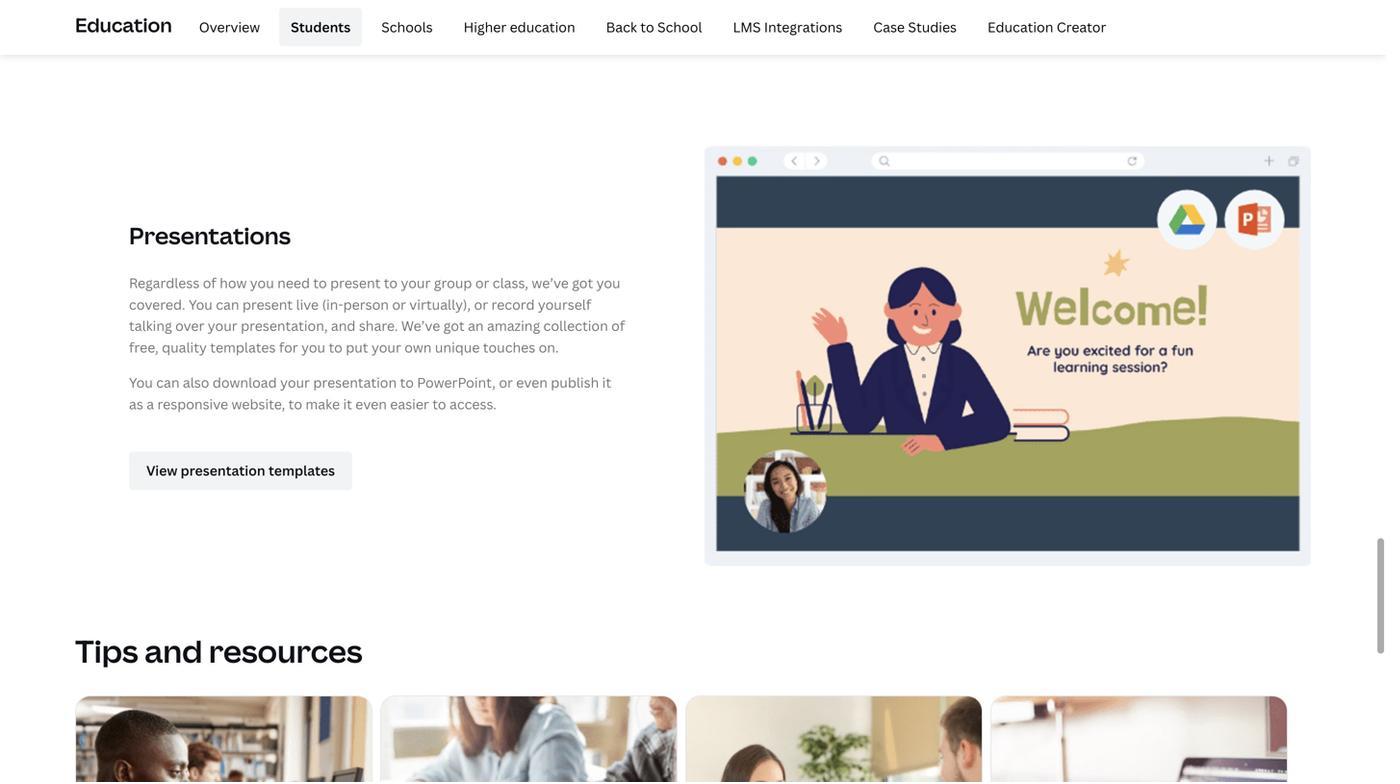 Task type: locate. For each thing, give the bounding box(es) containing it.
can inside you can also download your presentation to powerpoint, or even publish it as a responsive website, to make it even easier to access.
[[156, 373, 180, 392]]

can down how
[[216, 295, 239, 314]]

2 in from the left
[[1156, 11, 1168, 29]]

0 vertical spatial group
[[214, 11, 252, 29]]

education
[[75, 11, 172, 38], [988, 18, 1053, 36]]

easier
[[843, 11, 882, 29], [390, 395, 429, 413]]

templates
[[210, 338, 276, 357]]

or down "touches"
[[499, 373, 513, 392]]

group inside regardless of how you need to present to your group or class, we've got you covered. you can present live (in-person or virtually), or record yourself talking over your presentation, and share. we've got an amazing collection of free, quality templates for you to put your own unique touches on.
[[434, 274, 472, 292]]

integrations
[[764, 18, 842, 36]]

your down share.
[[372, 338, 401, 357]]

and down (in-
[[331, 317, 356, 335]]

can left also
[[156, 373, 180, 392]]

it
[[602, 373, 611, 392], [343, 395, 352, 413]]

0 vertical spatial easier
[[843, 11, 882, 29]]

menu bar
[[180, 8, 1118, 46]]

1 vertical spatial easier
[[390, 395, 429, 413]]

regardless
[[129, 274, 200, 292]]

0 vertical spatial own
[[210, 32, 238, 50]]

make down presentation
[[306, 395, 340, 413]]

of left how
[[203, 274, 216, 292]]

group
[[214, 11, 252, 29], [434, 274, 472, 292]]

and left keep
[[968, 11, 993, 29]]

own
[[210, 32, 238, 50], [404, 338, 432, 357]]

1 horizontal spatial make
[[706, 11, 740, 29]]

we've
[[532, 274, 569, 292]]

make inside you can also download your presentation to powerpoint, or even publish it as a responsive website, to make it even easier to access.
[[306, 395, 340, 413]]

your
[[181, 11, 210, 29], [605, 11, 635, 29], [401, 274, 431, 292], [208, 317, 237, 335], [372, 338, 401, 357], [280, 373, 310, 392]]

or
[[475, 274, 489, 292], [392, 295, 406, 314], [474, 295, 488, 314], [499, 373, 513, 392]]

present up person
[[330, 274, 381, 292]]

studies
[[908, 18, 957, 36]]

to up person
[[384, 274, 398, 292]]

own down we've
[[404, 338, 432, 357]]

your up templates
[[208, 317, 237, 335]]

you inside you can also download your presentation to powerpoint, or even publish it as a responsive website, to make it even easier to access.
[[129, 373, 153, 392]]

to left put
[[329, 338, 343, 357]]

get everyone in your group on the same page and accountable to their own tasks
[[75, 11, 397, 50]]

manage and keep track of everything in one place
[[914, 11, 1234, 29]]

lms integrations link
[[721, 8, 854, 46]]

group up virtually), on the left of page
[[434, 274, 472, 292]]

0 horizontal spatial it
[[343, 395, 352, 413]]

it down presentation
[[343, 395, 352, 413]]

on.
[[539, 338, 559, 357]]

1 vertical spatial even
[[355, 395, 387, 413]]

photo collages blog cover image
[[991, 697, 1287, 783]]

your right out
[[605, 11, 635, 29]]

0 horizontal spatial own
[[210, 32, 238, 50]]

schools
[[381, 18, 433, 36]]

ideas for study notes blog cover image
[[381, 697, 677, 783]]

0 horizontal spatial easier
[[390, 395, 429, 413]]

how
[[220, 274, 247, 292]]

virtually),
[[409, 295, 471, 314]]

free,
[[129, 338, 159, 357]]

1 horizontal spatial group
[[434, 274, 472, 292]]

1 vertical spatial own
[[404, 338, 432, 357]]

of right collection
[[611, 317, 625, 335]]

1 horizontal spatial can
[[216, 295, 239, 314]]

0 horizontal spatial make
[[306, 395, 340, 413]]

your up their
[[181, 11, 210, 29]]

in inside 'get everyone in your group on the same page and accountable to their own tasks'
[[166, 11, 177, 29]]

0 horizontal spatial can
[[156, 373, 180, 392]]

0 vertical spatial can
[[216, 295, 239, 314]]

you
[[250, 274, 274, 292], [596, 274, 620, 292], [301, 338, 325, 357]]

0 vertical spatial got
[[572, 274, 593, 292]]

resources
[[209, 630, 362, 672]]

or up an
[[474, 295, 488, 314]]

amazing
[[487, 317, 540, 335]]

0 horizontal spatial you
[[250, 274, 274, 292]]

1 horizontal spatial of
[[611, 317, 625, 335]]

and right page
[[372, 11, 397, 29]]

to right back
[[640, 18, 654, 36]]

got
[[572, 274, 593, 292], [443, 317, 465, 335]]

0 horizontal spatial group
[[214, 11, 252, 29]]

share.
[[359, 317, 398, 335]]

your down for
[[280, 373, 310, 392]]

0 vertical spatial you
[[189, 295, 213, 314]]

1 horizontal spatial even
[[516, 373, 548, 392]]

0 horizontal spatial present
[[242, 295, 293, 314]]

tasks
[[241, 32, 274, 50]]

present up presentation,
[[242, 295, 293, 314]]

everyone
[[102, 11, 162, 29]]

easier inside you can also download your presentation to powerpoint, or even publish it as a responsive website, to make it even easier to access.
[[390, 395, 429, 413]]

students link
[[279, 8, 362, 46]]

1 vertical spatial you
[[129, 373, 153, 392]]

0 vertical spatial it
[[602, 373, 611, 392]]

1 horizontal spatial you
[[189, 295, 213, 314]]

you
[[189, 295, 213, 314], [129, 373, 153, 392]]

own right their
[[210, 32, 238, 50]]

you up collection
[[596, 274, 620, 292]]

0 horizontal spatial in
[[166, 11, 177, 29]]

in up their
[[166, 11, 177, 29]]

powerpoint,
[[417, 373, 496, 392]]

of right track
[[1066, 11, 1080, 29]]

we've
[[401, 317, 440, 335]]

1 horizontal spatial present
[[330, 274, 381, 292]]

(in-
[[322, 295, 343, 314]]

you inside regardless of how you need to present to your group or class, we've got you covered. you can present live (in-person or virtually), or record yourself talking over your presentation, and share. we've got an amazing collection of free, quality templates for you to put your own unique touches on.
[[189, 295, 213, 314]]

manage and keep track of everything in one place link
[[914, 0, 1311, 46]]

back to school link
[[594, 8, 714, 46]]

record
[[491, 295, 535, 314]]

1 horizontal spatial in
[[1156, 11, 1168, 29]]

0 horizontal spatial of
[[203, 274, 216, 292]]

in left one
[[1156, 11, 1168, 29]]

0 vertical spatial make
[[706, 11, 740, 29]]

higher education link
[[452, 8, 587, 46]]

0 horizontal spatial education
[[75, 11, 172, 38]]

group inside 'get everyone in your group on the same page and accountable to their own tasks'
[[214, 11, 252, 29]]

case
[[873, 18, 905, 36]]

higher education
[[464, 18, 575, 36]]

also
[[183, 373, 209, 392]]

presentation,
[[241, 317, 328, 335]]

1 horizontal spatial easier
[[843, 11, 882, 29]]

to
[[689, 11, 702, 29], [640, 18, 654, 36], [159, 32, 173, 50], [313, 274, 327, 292], [384, 274, 398, 292], [329, 338, 343, 357], [400, 373, 414, 392], [288, 395, 302, 413], [432, 395, 446, 413]]

and right tips
[[145, 630, 202, 672]]

download
[[213, 373, 277, 392]]

website,
[[231, 395, 285, 413]]

education
[[510, 18, 575, 36]]

in
[[166, 11, 177, 29], [1156, 11, 1168, 29]]

and
[[372, 11, 397, 29], [968, 11, 993, 29], [331, 317, 356, 335], [145, 630, 202, 672]]

got left an
[[443, 317, 465, 335]]

1 horizontal spatial education
[[988, 18, 1053, 36]]

to inside 'get everyone in your group on the same page and accountable to their own tasks'
[[159, 32, 173, 50]]

even
[[516, 373, 548, 392], [355, 395, 387, 413]]

1 in from the left
[[166, 11, 177, 29]]

1 vertical spatial can
[[156, 373, 180, 392]]

access.
[[449, 395, 497, 413]]

you right how
[[250, 274, 274, 292]]

easier right started
[[843, 11, 882, 29]]

covered.
[[129, 295, 185, 314]]

make left getting
[[706, 11, 740, 29]]

you right for
[[301, 338, 325, 357]]

to right project
[[689, 11, 702, 29]]

case studies
[[873, 18, 957, 36]]

easier down powerpoint,
[[390, 395, 429, 413]]

lms integrations
[[733, 18, 842, 36]]

overview
[[199, 18, 260, 36]]

and inside 'get everyone in your group on the same page and accountable to their own tasks'
[[372, 11, 397, 29]]

group left on
[[214, 11, 252, 29]]

own inside 'get everyone in your group on the same page and accountable to their own tasks'
[[210, 32, 238, 50]]

everything
[[1083, 11, 1153, 29]]

higher
[[464, 18, 507, 36]]

of
[[1066, 11, 1080, 29], [203, 274, 216, 292], [611, 317, 625, 335]]

0 horizontal spatial got
[[443, 317, 465, 335]]

1 vertical spatial group
[[434, 274, 472, 292]]

to left their
[[159, 32, 173, 50]]

it right publish
[[602, 373, 611, 392]]

1 vertical spatial make
[[306, 395, 340, 413]]

person
[[343, 295, 389, 314]]

visually plan out your project to make getting started easier link
[[495, 0, 891, 46]]

present
[[330, 274, 381, 292], [242, 295, 293, 314]]

0 horizontal spatial even
[[355, 395, 387, 413]]

1 vertical spatial got
[[443, 317, 465, 335]]

manage
[[914, 11, 965, 29]]

started
[[792, 11, 839, 29]]

even down presentation
[[355, 395, 387, 413]]

got up yourself
[[572, 274, 593, 292]]

collection
[[543, 317, 608, 335]]

education for education creator
[[988, 18, 1053, 36]]

you up as
[[129, 373, 153, 392]]

or up share.
[[392, 295, 406, 314]]

even down the on.
[[516, 373, 548, 392]]

back
[[606, 18, 637, 36]]

case studies link
[[862, 8, 968, 46]]

you up over
[[189, 295, 213, 314]]

education creator
[[988, 18, 1106, 36]]

career highlights on resume blog cover image
[[686, 697, 982, 783]]

need
[[277, 274, 310, 292]]

0 vertical spatial of
[[1066, 11, 1080, 29]]

to down powerpoint,
[[432, 395, 446, 413]]

education inside education creator link
[[988, 18, 1053, 36]]

and inside regardless of how you need to present to your group or class, we've got you covered. you can present live (in-person or virtually), or record yourself talking over your presentation, and share. we've got an amazing collection of free, quality templates for you to put your own unique touches on.
[[331, 317, 356, 335]]

2 vertical spatial of
[[611, 317, 625, 335]]

make
[[706, 11, 740, 29], [306, 395, 340, 413]]

1 horizontal spatial own
[[404, 338, 432, 357]]

out
[[580, 11, 602, 29]]

0 horizontal spatial you
[[129, 373, 153, 392]]



Task type: describe. For each thing, give the bounding box(es) containing it.
education creator link
[[976, 8, 1118, 46]]

1 vertical spatial present
[[242, 295, 293, 314]]

tips and resources
[[75, 630, 362, 672]]

over
[[175, 317, 204, 335]]

same
[[300, 11, 335, 29]]

creator
[[1057, 18, 1106, 36]]

your inside you can also download your presentation to powerpoint, or even publish it as a responsive website, to make it even easier to access.
[[280, 373, 310, 392]]

your inside "link"
[[605, 11, 635, 29]]

class,
[[493, 274, 528, 292]]

presentations
[[129, 220, 291, 251]]

back to school
[[606, 18, 702, 36]]

an
[[468, 317, 484, 335]]

project
[[638, 11, 685, 29]]

touches
[[483, 338, 535, 357]]

on
[[255, 11, 272, 29]]

visually plan out your project to make getting started easier
[[495, 11, 882, 29]]

unique
[[435, 338, 480, 357]]

publish
[[551, 373, 599, 392]]

get
[[75, 11, 98, 29]]

student presenting image
[[705, 128, 1311, 583]]

you can also download your presentation to powerpoint, or even publish it as a responsive website, to make it even easier to access.
[[129, 373, 611, 413]]

2 horizontal spatial you
[[596, 274, 620, 292]]

the
[[275, 11, 297, 29]]

regardless of how you need to present to your group or class, we've got you covered. you can present live (in-person or virtually), or record yourself talking over your presentation, and share. we've got an amazing collection of free, quality templates for you to put your own unique touches on.
[[129, 274, 625, 357]]

menu bar containing overview
[[180, 8, 1118, 46]]

track
[[1030, 11, 1063, 29]]

0 vertical spatial present
[[330, 274, 381, 292]]

1 horizontal spatial got
[[572, 274, 593, 292]]

to left powerpoint,
[[400, 373, 414, 392]]

quality
[[162, 338, 207, 357]]

visually
[[495, 11, 545, 29]]

1 vertical spatial of
[[203, 274, 216, 292]]

presentation
[[313, 373, 397, 392]]

get everyone in your group on the same page and accountable to their own tasks link
[[75, 0, 472, 68]]

their
[[176, 32, 207, 50]]

live
[[296, 295, 319, 314]]

place
[[1199, 11, 1234, 29]]

to right website,
[[288, 395, 302, 413]]

1 horizontal spatial you
[[301, 338, 325, 357]]

to up (in-
[[313, 274, 327, 292]]

stay focused while studying blog cover image
[[76, 697, 372, 783]]

students
[[291, 18, 351, 36]]

getting
[[743, 11, 789, 29]]

tips
[[75, 630, 138, 672]]

education for education
[[75, 11, 172, 38]]

as
[[129, 395, 143, 413]]

put
[[346, 338, 368, 357]]

your inside 'get everyone in your group on the same page and accountable to their own tasks'
[[181, 11, 210, 29]]

school
[[657, 18, 702, 36]]

responsive
[[157, 395, 228, 413]]

2 horizontal spatial of
[[1066, 11, 1080, 29]]

accountable
[[75, 32, 156, 50]]

own inside regardless of how you need to present to your group or class, we've got you covered. you can present live (in-person or virtually), or record yourself talking over your presentation, and share. we've got an amazing collection of free, quality templates for you to put your own unique touches on.
[[404, 338, 432, 357]]

keep
[[996, 11, 1027, 29]]

1 vertical spatial it
[[343, 395, 352, 413]]

overview link
[[187, 8, 272, 46]]

talking
[[129, 317, 172, 335]]

make inside visually plan out your project to make getting started easier "link"
[[706, 11, 740, 29]]

for
[[279, 338, 298, 357]]

and inside manage and keep track of everything in one place link
[[968, 11, 993, 29]]

or left class,
[[475, 274, 489, 292]]

lms
[[733, 18, 761, 36]]

yourself
[[538, 295, 591, 314]]

or inside you can also download your presentation to powerpoint, or even publish it as a responsive website, to make it even easier to access.
[[499, 373, 513, 392]]

your up virtually), on the left of page
[[401, 274, 431, 292]]

one
[[1171, 11, 1196, 29]]

to inside "link"
[[689, 11, 702, 29]]

plan
[[548, 11, 577, 29]]

easier inside "link"
[[843, 11, 882, 29]]

page
[[338, 11, 369, 29]]

a
[[147, 395, 154, 413]]

1 horizontal spatial it
[[602, 373, 611, 392]]

0 vertical spatial even
[[516, 373, 548, 392]]

to inside menu bar
[[640, 18, 654, 36]]

can inside regardless of how you need to present to your group or class, we've got you covered. you can present live (in-person or virtually), or record yourself talking over your presentation, and share. we've got an amazing collection of free, quality templates for you to put your own unique touches on.
[[216, 295, 239, 314]]

schools link
[[370, 8, 444, 46]]



Task type: vqa. For each thing, say whether or not it's contained in the screenshot.
LMS at the top
yes



